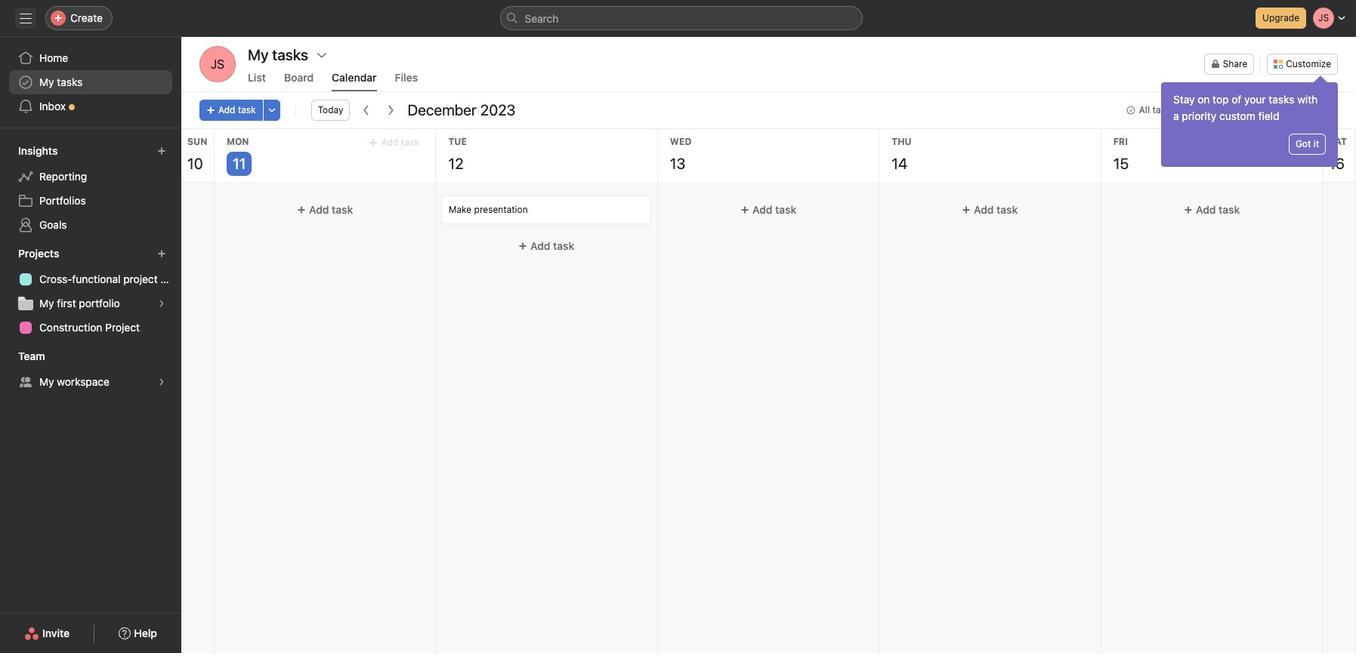 Task type: describe. For each thing, give the bounding box(es) containing it.
goals
[[39, 218, 67, 231]]

project
[[123, 273, 158, 286]]

make
[[449, 204, 472, 215]]

11
[[233, 155, 246, 172]]

my tasks link
[[9, 70, 172, 94]]

sat 16
[[1330, 136, 1348, 172]]

mon 11
[[227, 136, 249, 172]]

my workspace
[[39, 376, 110, 389]]

tue 12
[[449, 136, 467, 172]]

thu
[[892, 136, 912, 147]]

files
[[395, 71, 418, 84]]

of
[[1232, 93, 1242, 106]]

calendar
[[332, 71, 377, 84]]

my for my first portfolio
[[39, 297, 54, 310]]

invite button
[[14, 621, 80, 648]]

projects
[[18, 247, 59, 260]]

teams element
[[0, 343, 181, 398]]

first
[[57, 297, 76, 310]]

my tasks
[[39, 76, 83, 88]]

tasks for my tasks
[[57, 76, 83, 88]]

portfolios
[[39, 194, 86, 207]]

wed 13
[[670, 136, 692, 172]]

functional
[[72, 273, 121, 286]]

cross-
[[39, 273, 72, 286]]

global element
[[0, 37, 181, 128]]

portfolio
[[79, 297, 120, 310]]

plan
[[161, 273, 181, 286]]

all
[[1140, 104, 1151, 116]]

hide sidebar image
[[20, 12, 32, 24]]

my workspace link
[[9, 370, 172, 395]]

construction project
[[39, 321, 140, 334]]

reporting link
[[9, 165, 172, 189]]

today button
[[311, 100, 350, 121]]

reporting
[[39, 170, 87, 183]]

stay
[[1174, 93, 1196, 106]]

my tasks
[[248, 46, 308, 64]]

sun
[[187, 136, 207, 147]]

show options image
[[316, 49, 328, 61]]

10
[[187, 155, 203, 172]]

see details, my first portfolio image
[[157, 299, 166, 308]]

project
[[105, 321, 140, 334]]

15
[[1114, 155, 1130, 172]]

today
[[318, 104, 344, 116]]

all tasks
[[1140, 104, 1176, 116]]

js button
[[200, 46, 236, 82]]

next week image
[[385, 104, 397, 116]]

files link
[[395, 71, 418, 91]]

help button
[[109, 621, 167, 648]]

my first portfolio link
[[9, 292, 172, 316]]

list link
[[248, 71, 266, 91]]

customize button
[[1268, 54, 1339, 75]]

tue
[[449, 136, 467, 147]]

my first portfolio
[[39, 297, 120, 310]]

presentation
[[475, 204, 528, 215]]

sun 10
[[187, 136, 207, 172]]

share
[[1224, 58, 1248, 70]]

14
[[892, 155, 908, 172]]

thu 14
[[892, 136, 912, 172]]

upgrade
[[1263, 12, 1300, 23]]

cross-functional project plan link
[[9, 268, 181, 292]]

calendar link
[[332, 71, 377, 91]]



Task type: locate. For each thing, give the bounding box(es) containing it.
mon
[[227, 136, 249, 147]]

with
[[1298, 93, 1319, 106]]

wed
[[670, 136, 692, 147]]

3 my from the top
[[39, 376, 54, 389]]

stay on top of your tasks with a priority custom field
[[1174, 93, 1319, 122]]

projects element
[[0, 240, 181, 343]]

make presentation
[[449, 204, 528, 215]]

see details, my workspace image
[[157, 378, 166, 387]]

stay on top of your tasks with a priority custom field tooltip
[[1162, 78, 1339, 167]]

add task
[[218, 104, 256, 116], [309, 203, 353, 216], [753, 203, 797, 216], [975, 203, 1019, 216], [1196, 203, 1240, 216], [531, 240, 575, 252]]

share button
[[1205, 54, 1255, 75]]

my down team dropdown button
[[39, 376, 54, 389]]

sat
[[1330, 136, 1348, 147]]

2 my from the top
[[39, 297, 54, 310]]

insights
[[18, 144, 58, 157]]

inbox
[[39, 100, 66, 113]]

my inside teams element
[[39, 376, 54, 389]]

1 vertical spatial my
[[39, 297, 54, 310]]

add
[[218, 104, 235, 116], [309, 203, 329, 216], [753, 203, 773, 216], [975, 203, 995, 216], [1196, 203, 1216, 216], [531, 240, 551, 252]]

all tasks button
[[1121, 100, 1183, 121]]

got it button
[[1290, 134, 1327, 155]]

field
[[1259, 110, 1280, 122]]

my up the inbox in the top of the page
[[39, 76, 54, 88]]

16
[[1330, 155, 1346, 172]]

tasks inside stay on top of your tasks with a priority custom field
[[1270, 93, 1295, 106]]

your
[[1245, 93, 1267, 106]]

december 2023
[[408, 101, 516, 119]]

tasks inside my tasks link
[[57, 76, 83, 88]]

new project or portfolio image
[[157, 249, 166, 259]]

projects button
[[15, 243, 73, 265]]

tasks down "home"
[[57, 76, 83, 88]]

team
[[18, 350, 45, 363]]

inbox link
[[9, 94, 172, 119]]

Search tasks, projects, and more text field
[[500, 6, 863, 30]]

2 horizontal spatial tasks
[[1270, 93, 1295, 106]]

it
[[1314, 138, 1320, 150]]

insights element
[[0, 138, 181, 240]]

december
[[408, 101, 477, 119]]

my left the first
[[39, 297, 54, 310]]

0 horizontal spatial tasks
[[57, 76, 83, 88]]

my inside 'link'
[[39, 297, 54, 310]]

construction project link
[[9, 316, 172, 340]]

tasks inside all tasks dropdown button
[[1153, 104, 1176, 116]]

construction
[[39, 321, 102, 334]]

fri
[[1114, 136, 1129, 147]]

custom
[[1220, 110, 1256, 122]]

board link
[[284, 71, 314, 91]]

priority
[[1183, 110, 1217, 122]]

more actions image
[[267, 106, 276, 115]]

got it
[[1296, 138, 1320, 150]]

tasks
[[57, 76, 83, 88], [1270, 93, 1295, 106], [1153, 104, 1176, 116]]

0 vertical spatial my
[[39, 76, 54, 88]]

create
[[70, 11, 103, 24]]

my
[[39, 76, 54, 88], [39, 297, 54, 310], [39, 376, 54, 389]]

customize
[[1287, 58, 1332, 70]]

my for my tasks
[[39, 76, 54, 88]]

top
[[1213, 93, 1230, 106]]

invite
[[42, 627, 70, 640]]

on
[[1198, 93, 1211, 106]]

my inside global element
[[39, 76, 54, 88]]

2 vertical spatial my
[[39, 376, 54, 389]]

cross-functional project plan
[[39, 273, 181, 286]]

add task button
[[200, 100, 263, 121], [221, 197, 430, 224], [664, 197, 873, 224], [886, 197, 1095, 224], [1108, 197, 1317, 224], [443, 233, 652, 260]]

goals link
[[9, 213, 172, 237]]

tasks up the field
[[1270, 93, 1295, 106]]

got
[[1296, 138, 1312, 150]]

team button
[[15, 346, 59, 367]]

list
[[248, 71, 266, 84]]

1 horizontal spatial tasks
[[1153, 104, 1176, 116]]

portfolios link
[[9, 189, 172, 213]]

2023
[[481, 101, 516, 119]]

create button
[[45, 6, 113, 30]]

home link
[[9, 46, 172, 70]]

previous week image
[[361, 104, 373, 116]]

js
[[211, 57, 225, 71]]

1 my from the top
[[39, 76, 54, 88]]

new insights image
[[157, 147, 166, 156]]

a
[[1174, 110, 1180, 122]]

board
[[284, 71, 314, 84]]

tasks for all tasks
[[1153, 104, 1176, 116]]

workspace
[[57, 376, 110, 389]]

12
[[449, 155, 464, 172]]

fri 15
[[1114, 136, 1130, 172]]

tasks right the all
[[1153, 104, 1176, 116]]

help
[[134, 627, 157, 640]]

upgrade button
[[1256, 8, 1307, 29]]

my for my workspace
[[39, 376, 54, 389]]

13
[[670, 155, 686, 172]]



Task type: vqa. For each thing, say whether or not it's contained in the screenshot.


